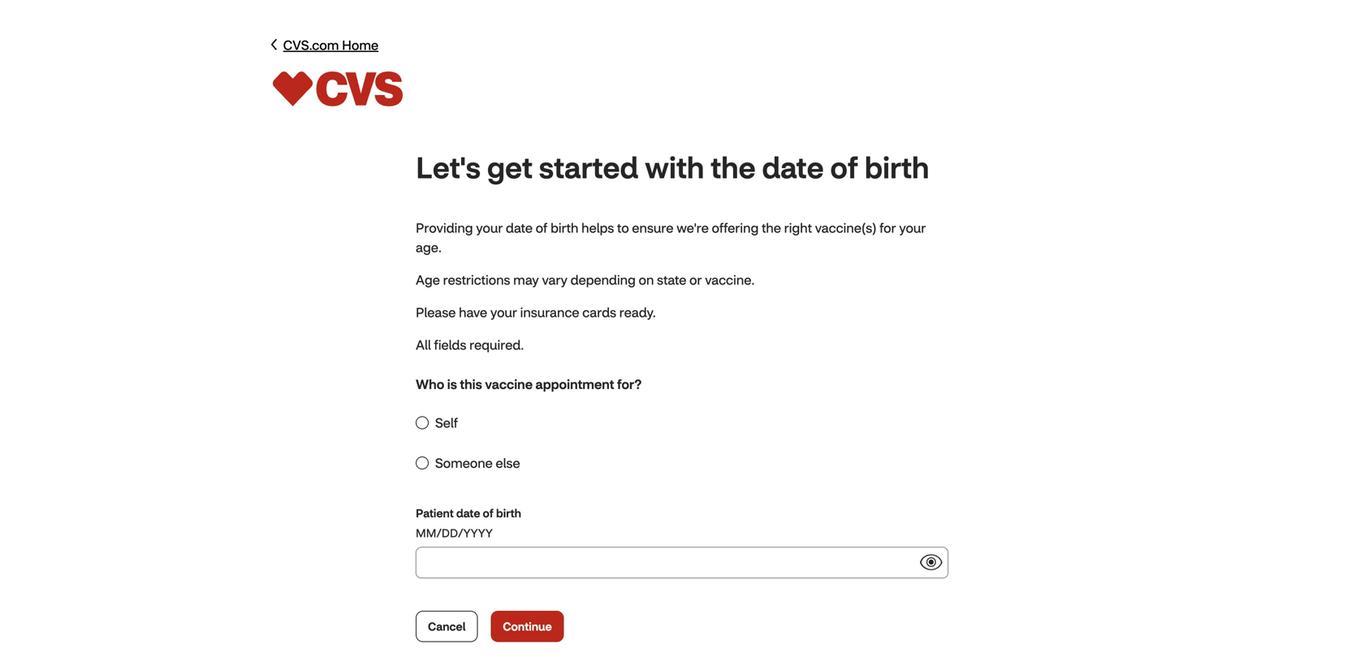 Task type: locate. For each thing, give the bounding box(es) containing it.
birth left helps
[[551, 220, 579, 236]]

of up vary
[[536, 220, 548, 236]]

0 vertical spatial of
[[831, 148, 859, 186]]

birth down else
[[496, 506, 522, 520]]

cvs pharmacy home page image
[[273, 71, 404, 107]]

2 vertical spatial date
[[456, 506, 481, 520]]

the
[[711, 148, 756, 186], [762, 220, 782, 236]]

let's
[[416, 148, 481, 186]]

on
[[639, 272, 654, 288]]

patient date of birth mm/dd/yyyy
[[416, 506, 522, 540]]

helps
[[582, 220, 614, 236]]

2 vertical spatial of
[[483, 506, 494, 520]]

your
[[476, 220, 503, 236], [900, 220, 926, 236], [491, 304, 517, 321]]

birth inside patient date of birth mm/dd/yyyy
[[496, 506, 522, 520]]

cards
[[583, 304, 617, 321]]

is
[[447, 376, 457, 392]]

ensure
[[632, 220, 674, 236]]

the left "right"
[[762, 220, 782, 236]]

restrictions
[[443, 272, 511, 288]]

0 vertical spatial date
[[762, 148, 824, 186]]

we're
[[677, 220, 709, 236]]

or
[[690, 272, 702, 288]]

of
[[831, 148, 859, 186], [536, 220, 548, 236], [483, 506, 494, 520]]

get
[[487, 148, 533, 186]]

state
[[657, 272, 687, 288]]

your right have
[[491, 304, 517, 321]]

who is this vaccine appointment for?
[[416, 376, 642, 392]]

of up mm/dd/yyyy
[[483, 506, 494, 520]]

continue
[[503, 619, 552, 634]]

2 horizontal spatial date
[[762, 148, 824, 186]]

date up mm/dd/yyyy
[[456, 506, 481, 520]]

0 horizontal spatial the
[[711, 148, 756, 186]]

0 horizontal spatial of
[[483, 506, 494, 520]]

with
[[645, 148, 705, 186]]

patient
[[416, 506, 454, 520]]

Self radio
[[416, 416, 429, 429]]

Someone else radio
[[416, 457, 429, 470]]

birth
[[865, 148, 930, 186], [551, 220, 579, 236], [496, 506, 522, 520]]

2 horizontal spatial birth
[[865, 148, 930, 186]]

1 horizontal spatial birth
[[551, 220, 579, 236]]

right
[[785, 220, 812, 236]]

age
[[416, 272, 440, 288]]

date inside patient date of birth mm/dd/yyyy
[[456, 506, 481, 520]]

1 vertical spatial birth
[[551, 220, 579, 236]]

1 horizontal spatial the
[[762, 220, 782, 236]]

fields
[[434, 337, 467, 353]]

this
[[460, 376, 482, 392]]

cancel
[[428, 619, 466, 634]]

1 vertical spatial date
[[506, 220, 533, 236]]

vaccine
[[485, 376, 533, 392]]

1 horizontal spatial of
[[536, 220, 548, 236]]

of up vaccine(s)
[[831, 148, 859, 186]]

1 vertical spatial the
[[762, 220, 782, 236]]

date
[[762, 148, 824, 186], [506, 220, 533, 236], [456, 506, 481, 520]]

birth up for on the right
[[865, 148, 930, 186]]

Patient date of birth password field
[[416, 547, 949, 578]]

0 horizontal spatial birth
[[496, 506, 522, 520]]

Show Patient date of birth checkbox
[[914, 545, 950, 580]]

all
[[416, 337, 431, 353]]

date up may
[[506, 220, 533, 236]]

2 vertical spatial birth
[[496, 506, 522, 520]]

1 vertical spatial of
[[536, 220, 548, 236]]

your right providing
[[476, 220, 503, 236]]

date up "right"
[[762, 148, 824, 186]]

0 horizontal spatial date
[[456, 506, 481, 520]]

1 horizontal spatial date
[[506, 220, 533, 236]]

the right the with
[[711, 148, 756, 186]]

someone
[[435, 455, 493, 471]]

2 horizontal spatial of
[[831, 148, 859, 186]]



Task type: vqa. For each thing, say whether or not it's contained in the screenshot.
rightmost Polish
no



Task type: describe. For each thing, give the bounding box(es) containing it.
your right for on the right
[[900, 220, 926, 236]]

please have your insurance cards ready.
[[416, 304, 656, 321]]

of inside patient date of birth mm/dd/yyyy
[[483, 506, 494, 520]]

age restrictions may vary depending on state or vaccine.
[[416, 272, 755, 288]]

show patient date of birth image
[[916, 545, 948, 580]]

age.
[[416, 239, 442, 256]]

date inside providing your date of birth helps to ensure we're offering the right vaccine(s) for your age.
[[506, 220, 533, 236]]

have
[[459, 304, 488, 321]]

to
[[617, 220, 629, 236]]

vary
[[542, 272, 568, 288]]

please
[[416, 304, 456, 321]]

continue button
[[491, 611, 564, 642]]

self
[[435, 414, 458, 431]]

cvs.com home
[[283, 37, 379, 54]]

providing your date of birth helps to ensure we're offering the right vaccine(s) for your age.
[[416, 220, 926, 256]]

offering
[[712, 220, 759, 236]]

may
[[514, 272, 539, 288]]

mm/dd/yyyy
[[416, 525, 493, 540]]

cvs.com home link
[[263, 34, 380, 57]]

ready.
[[620, 304, 656, 321]]

someone else
[[435, 455, 520, 471]]

all fields required.
[[416, 337, 524, 353]]

depending
[[571, 272, 636, 288]]

0 vertical spatial birth
[[865, 148, 930, 186]]

let's get started with the date of birth
[[416, 148, 930, 186]]

for
[[880, 220, 897, 236]]

insurance
[[520, 304, 580, 321]]

of inside providing your date of birth helps to ensure we're offering the right vaccine(s) for your age.
[[536, 220, 548, 236]]

started
[[539, 148, 639, 186]]

who
[[416, 376, 445, 392]]

vaccine.
[[705, 272, 755, 288]]

vaccine(s)
[[815, 220, 877, 236]]

0 vertical spatial the
[[711, 148, 756, 186]]

else
[[496, 455, 520, 471]]

home
[[342, 37, 379, 54]]

birth inside providing your date of birth helps to ensure we're offering the right vaccine(s) for your age.
[[551, 220, 579, 236]]

for?
[[617, 376, 642, 392]]

cancel button
[[416, 611, 478, 642]]

the inside providing your date of birth helps to ensure we're offering the right vaccine(s) for your age.
[[762, 220, 782, 236]]

appointment
[[536, 376, 615, 392]]

providing
[[416, 220, 473, 236]]

required.
[[470, 337, 524, 353]]

cvs.com
[[283, 37, 339, 54]]



